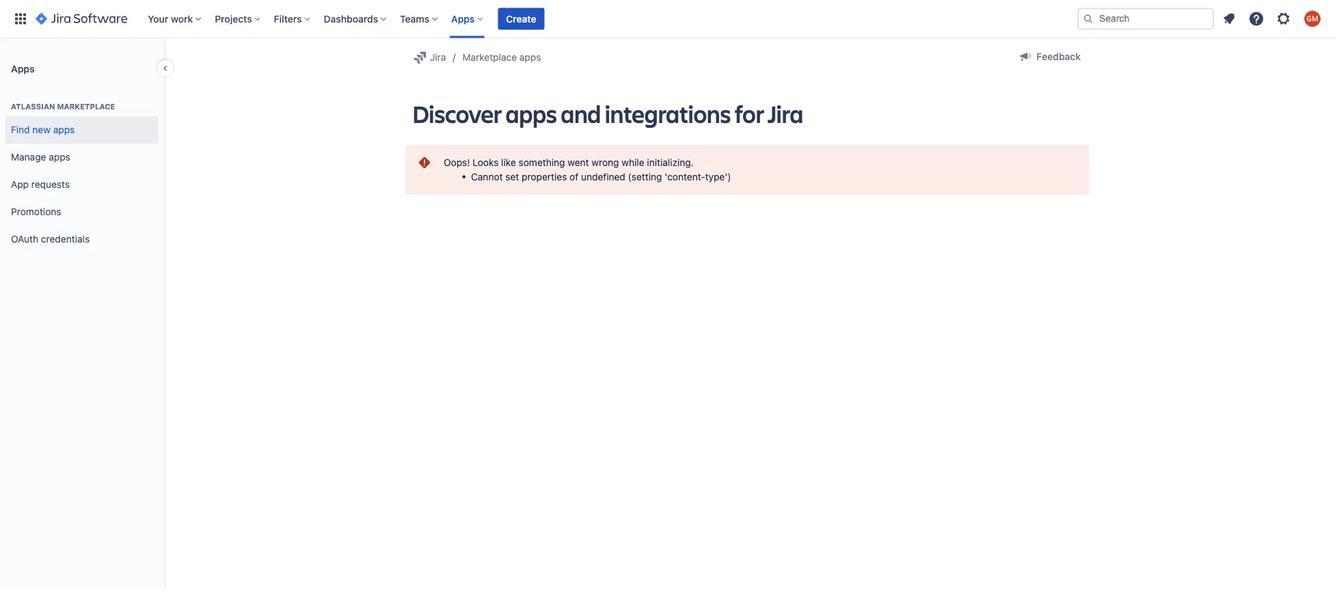Task type: describe. For each thing, give the bounding box(es) containing it.
integrations
[[605, 97, 731, 130]]

oauth
[[11, 234, 38, 245]]

went
[[568, 157, 589, 168]]

find
[[11, 124, 30, 135]]

filters button
[[270, 8, 316, 30]]

promotions
[[11, 206, 61, 217]]

1 vertical spatial jira
[[768, 97, 803, 130]]

while
[[622, 157, 644, 168]]

marketplace apps
[[462, 52, 541, 63]]

set
[[505, 171, 519, 182]]

apps right new
[[53, 124, 75, 135]]

feedback
[[1037, 51, 1081, 62]]

create button
[[498, 8, 544, 30]]

discover
[[412, 97, 502, 130]]

find new apps link
[[5, 116, 159, 144]]

help image
[[1248, 11, 1265, 27]]

initializing.
[[647, 157, 694, 168]]

feedback button
[[1009, 46, 1089, 68]]

notifications image
[[1221, 11, 1237, 27]]

your work
[[148, 13, 193, 24]]

wrong
[[592, 157, 619, 168]]

'content-
[[665, 171, 705, 182]]

search image
[[1083, 13, 1094, 24]]

oauth credentials
[[11, 234, 90, 245]]

0 horizontal spatial jira
[[430, 52, 446, 63]]

apps for manage
[[49, 151, 70, 163]]

like
[[501, 157, 516, 168]]

primary element
[[8, 0, 1077, 38]]

apps for discover
[[506, 97, 557, 130]]

and
[[561, 97, 601, 130]]

work
[[171, 13, 193, 24]]

dashboards
[[324, 13, 378, 24]]

0 horizontal spatial apps
[[11, 63, 35, 74]]

looks
[[473, 157, 499, 168]]

cannot
[[471, 171, 503, 182]]

something
[[519, 157, 565, 168]]

settings image
[[1276, 11, 1292, 27]]

credentials
[[41, 234, 90, 245]]

oops! looks like something went wrong while initializing. cannot set properties of undefined (setting 'content-type')
[[444, 157, 731, 182]]

banner containing your work
[[0, 0, 1337, 38]]



Task type: vqa. For each thing, say whether or not it's contained in the screenshot.
These
no



Task type: locate. For each thing, give the bounding box(es) containing it.
banner
[[0, 0, 1337, 38]]

jira down teams popup button
[[430, 52, 446, 63]]

apps button
[[447, 8, 488, 30]]

your
[[148, 13, 168, 24]]

jira software image
[[36, 11, 127, 27], [36, 11, 127, 27]]

apps up requests
[[49, 151, 70, 163]]

marketplace inside "group"
[[57, 102, 115, 111]]

projects
[[215, 13, 252, 24]]

properties
[[522, 171, 567, 182]]

teams
[[400, 13, 429, 24]]

apps up atlassian
[[11, 63, 35, 74]]

marketplace apps link
[[462, 49, 541, 66]]

apps left and
[[506, 97, 557, 130]]

oops!
[[444, 157, 470, 168]]

teams button
[[396, 8, 443, 30]]

marketplace down 'apps' popup button
[[462, 52, 517, 63]]

apps
[[519, 52, 541, 63], [506, 97, 557, 130], [53, 124, 75, 135], [49, 151, 70, 163]]

manage
[[11, 151, 46, 163]]

projects button
[[211, 8, 266, 30]]

apps right teams popup button
[[451, 13, 475, 24]]

find new apps
[[11, 124, 75, 135]]

1 horizontal spatial jira
[[768, 97, 803, 130]]

your work button
[[144, 8, 207, 30]]

filters
[[274, 13, 302, 24]]

apps
[[451, 13, 475, 24], [11, 63, 35, 74]]

apps for marketplace
[[519, 52, 541, 63]]

0 vertical spatial marketplace
[[462, 52, 517, 63]]

your profile and settings image
[[1304, 11, 1321, 27]]

jira
[[430, 52, 446, 63], [768, 97, 803, 130]]

for
[[735, 97, 764, 130]]

promotions link
[[5, 198, 159, 226]]

jira link
[[412, 49, 446, 66]]

apps inside popup button
[[451, 13, 475, 24]]

Search field
[[1077, 8, 1214, 30]]

apps down create button
[[519, 52, 541, 63]]

new
[[32, 124, 51, 135]]

0 horizontal spatial marketplace
[[57, 102, 115, 111]]

atlassian
[[11, 102, 55, 111]]

marketplace up find new apps link
[[57, 102, 115, 111]]

atlassian marketplace group
[[5, 88, 159, 257]]

1 vertical spatial apps
[[11, 63, 35, 74]]

1 vertical spatial marketplace
[[57, 102, 115, 111]]

manage apps link
[[5, 144, 159, 171]]

jira right for
[[768, 97, 803, 130]]

app requests
[[11, 179, 70, 190]]

appswitcher icon image
[[12, 11, 29, 27]]

1 horizontal spatial marketplace
[[462, 52, 517, 63]]

1 horizontal spatial apps
[[451, 13, 475, 24]]

context icon image
[[412, 49, 429, 66], [412, 49, 429, 66]]

atlassian marketplace
[[11, 102, 115, 111]]

discover apps and integrations for jira
[[412, 97, 803, 130]]

app requests link
[[5, 171, 159, 198]]

of
[[570, 171, 578, 182]]

requests
[[31, 179, 70, 190]]

create
[[506, 13, 536, 24]]

(setting
[[628, 171, 662, 182]]

undefined
[[581, 171, 625, 182]]

0 vertical spatial apps
[[451, 13, 475, 24]]

manage apps
[[11, 151, 70, 163]]

dashboards button
[[320, 8, 392, 30]]

marketplace
[[462, 52, 517, 63], [57, 102, 115, 111]]

oauth credentials link
[[5, 226, 159, 253]]

app
[[11, 179, 29, 190]]

type')
[[705, 171, 731, 182]]

0 vertical spatial jira
[[430, 52, 446, 63]]



